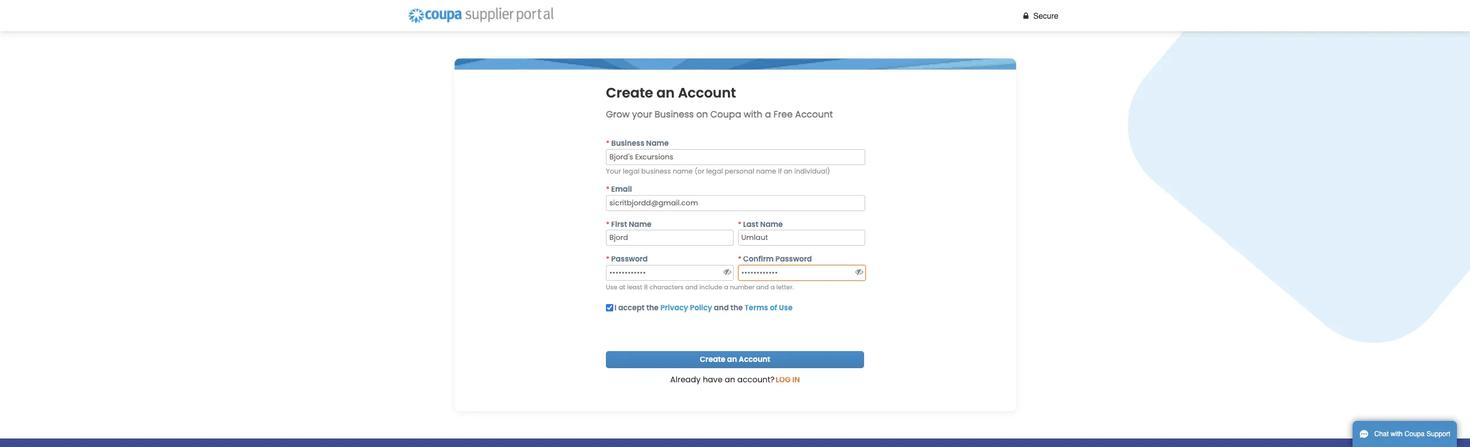 Task type: describe. For each thing, give the bounding box(es) containing it.
a left the letter.
[[771, 283, 775, 292]]

business inside create an account grow your business on coupa with a free account
[[655, 108, 694, 121]]

in
[[793, 375, 800, 386]]

terms of use link
[[745, 303, 793, 313]]

and for the
[[714, 303, 729, 313]]

free
[[774, 108, 793, 121]]

* for * confirm password
[[738, 254, 742, 265]]

1 name from the left
[[673, 167, 693, 176]]

if
[[778, 167, 782, 176]]

2 legal from the left
[[706, 167, 723, 176]]

coupa inside button
[[1405, 430, 1425, 438]]

include
[[700, 283, 722, 292]]

have
[[703, 374, 723, 386]]

create an account grow your business on coupa with a free account
[[606, 83, 833, 121]]

of
[[770, 303, 777, 313]]

1 legal from the left
[[623, 167, 640, 176]]

with inside create an account grow your business on coupa with a free account
[[744, 108, 763, 121]]

0 vertical spatial use
[[606, 283, 617, 292]]

terms
[[745, 303, 768, 313]]

2 the from the left
[[731, 303, 743, 313]]

name for * last name
[[760, 219, 783, 230]]

log in link
[[775, 374, 800, 389]]

* for * business name
[[606, 138, 610, 149]]

policy
[[690, 303, 712, 313]]

2 password from the left
[[776, 254, 812, 265]]

* password
[[606, 254, 648, 265]]

chat
[[1375, 430, 1389, 438]]

0 horizontal spatial fw image
[[855, 268, 864, 276]]

last
[[743, 219, 759, 230]]

already have an account? log in
[[670, 374, 800, 386]]

account?
[[737, 374, 775, 386]]

an inside button
[[727, 354, 737, 365]]

individual)
[[795, 167, 830, 176]]

coupa inside create an account grow your business on coupa with a free account
[[711, 108, 741, 121]]

create an account
[[700, 354, 770, 365]]

use at least 8 characters and include a number and a letter.
[[606, 283, 794, 292]]

8
[[644, 283, 648, 292]]

name for * first name
[[629, 219, 652, 230]]

already
[[670, 374, 701, 386]]

name for * business name
[[646, 138, 669, 149]]

* last name
[[738, 219, 783, 230]]

with inside button
[[1391, 430, 1403, 438]]

letter.
[[777, 283, 794, 292]]

i accept the privacy policy and the terms of use
[[615, 303, 793, 313]]

privacy
[[661, 303, 688, 313]]

an inside create an account grow your business on coupa with a free account
[[657, 83, 675, 102]]

1 horizontal spatial use
[[779, 303, 793, 313]]

your
[[632, 108, 652, 121]]



Task type: locate. For each thing, give the bounding box(es) containing it.
at
[[619, 283, 626, 292]]

and
[[685, 283, 698, 292], [757, 283, 769, 292], [714, 303, 729, 313]]

None text field
[[606, 149, 865, 165], [606, 195, 865, 211], [606, 230, 733, 246], [738, 230, 865, 246], [606, 149, 865, 165], [606, 195, 865, 211], [606, 230, 733, 246], [738, 230, 865, 246]]

coupa right on
[[711, 108, 741, 121]]

the right accept at the bottom left of the page
[[646, 303, 659, 313]]

1 horizontal spatial the
[[731, 303, 743, 313]]

* first name
[[606, 219, 652, 230]]

a left free
[[765, 108, 771, 121]]

create for create an account
[[700, 354, 726, 365]]

0 horizontal spatial password
[[611, 254, 648, 265]]

with right chat
[[1391, 430, 1403, 438]]

a right 'include' on the left
[[724, 283, 728, 292]]

1 vertical spatial coupa
[[1405, 430, 1425, 438]]

0 vertical spatial business
[[655, 108, 694, 121]]

account
[[678, 83, 736, 102], [795, 108, 833, 121], [739, 354, 770, 365]]

1 vertical spatial with
[[1391, 430, 1403, 438]]

a
[[765, 108, 771, 121], [724, 283, 728, 292], [771, 283, 775, 292]]

use
[[606, 283, 617, 292], [779, 303, 793, 313]]

1 horizontal spatial coupa
[[1405, 430, 1425, 438]]

1 vertical spatial use
[[779, 303, 793, 313]]

2 horizontal spatial account
[[795, 108, 833, 121]]

* down * first name at the left of the page
[[606, 254, 610, 265]]

business down grow
[[611, 138, 645, 149]]

password
[[611, 254, 648, 265], [776, 254, 812, 265]]

name
[[646, 138, 669, 149], [629, 219, 652, 230], [760, 219, 783, 230]]

0 horizontal spatial and
[[685, 283, 698, 292]]

support
[[1427, 430, 1451, 438]]

fw image
[[1021, 12, 1031, 20], [855, 268, 864, 276]]

name right first
[[629, 219, 652, 230]]

and for include
[[685, 283, 698, 292]]

* business name
[[606, 138, 669, 149]]

1 horizontal spatial name
[[756, 167, 776, 176]]

(or
[[695, 167, 705, 176]]

account for create an account
[[739, 354, 770, 365]]

0 horizontal spatial use
[[606, 283, 617, 292]]

use right of
[[779, 303, 793, 313]]

0 horizontal spatial the
[[646, 303, 659, 313]]

1 horizontal spatial password
[[776, 254, 812, 265]]

1 horizontal spatial and
[[714, 303, 729, 313]]

create inside button
[[700, 354, 726, 365]]

business
[[641, 167, 671, 176]]

grow
[[606, 108, 630, 121]]

create up grow
[[606, 83, 653, 102]]

1 horizontal spatial account
[[739, 354, 770, 365]]

1 password from the left
[[611, 254, 648, 265]]

0 vertical spatial fw image
[[1021, 12, 1031, 20]]

account up on
[[678, 83, 736, 102]]

account up account? on the bottom right
[[739, 354, 770, 365]]

log
[[776, 375, 791, 386]]

least
[[627, 283, 642, 292]]

* for * password
[[606, 254, 610, 265]]

personal
[[725, 167, 755, 176]]

fw image
[[723, 268, 732, 276]]

coupa left support on the bottom of the page
[[1405, 430, 1425, 438]]

1 vertical spatial account
[[795, 108, 833, 121]]

1 vertical spatial fw image
[[855, 268, 864, 276]]

email
[[611, 184, 632, 195]]

with left free
[[744, 108, 763, 121]]

* for * first name
[[606, 219, 610, 230]]

1 horizontal spatial fw image
[[1021, 12, 1031, 20]]

coupa supplier portal image
[[403, 3, 559, 28]]

1 vertical spatial business
[[611, 138, 645, 149]]

0 horizontal spatial coupa
[[711, 108, 741, 121]]

privacy policy link
[[661, 303, 712, 313]]

0 vertical spatial create
[[606, 83, 653, 102]]

0 vertical spatial account
[[678, 83, 736, 102]]

* left confirm
[[738, 254, 742, 265]]

create an account button
[[606, 351, 864, 368]]

2 name from the left
[[756, 167, 776, 176]]

account for create an account grow your business on coupa with a free account
[[678, 83, 736, 102]]

1 horizontal spatial legal
[[706, 167, 723, 176]]

* confirm password
[[738, 254, 812, 265]]

business left on
[[655, 108, 694, 121]]

0 horizontal spatial create
[[606, 83, 653, 102]]

chat with coupa support
[[1375, 430, 1451, 438]]

0 horizontal spatial legal
[[623, 167, 640, 176]]

accept
[[618, 303, 645, 313]]

* left first
[[606, 219, 610, 230]]

0 vertical spatial with
[[744, 108, 763, 121]]

account inside the create an account button
[[739, 354, 770, 365]]

* for * last name
[[738, 219, 742, 230]]

*
[[606, 138, 610, 149], [606, 184, 610, 195], [606, 219, 610, 230], [738, 219, 742, 230], [606, 254, 610, 265], [738, 254, 742, 265]]

and right policy
[[714, 303, 729, 313]]

name right 'last' at the right
[[760, 219, 783, 230]]

password up least
[[611, 254, 648, 265]]

and left 'include' on the left
[[685, 283, 698, 292]]

name left (or
[[673, 167, 693, 176]]

create for create an account grow your business on coupa with a free account
[[606, 83, 653, 102]]

name up business at top left
[[646, 138, 669, 149]]

* left 'last' at the right
[[738, 219, 742, 230]]

chat with coupa support button
[[1353, 421, 1458, 447]]

business
[[655, 108, 694, 121], [611, 138, 645, 149]]

the left terms
[[731, 303, 743, 313]]

legal right your
[[623, 167, 640, 176]]

confirm
[[743, 254, 774, 265]]

* for * email
[[606, 184, 610, 195]]

number
[[730, 283, 755, 292]]

the
[[646, 303, 659, 313], [731, 303, 743, 313]]

* left "email"
[[606, 184, 610, 195]]

0 vertical spatial coupa
[[711, 108, 741, 121]]

create inside create an account grow your business on coupa with a free account
[[606, 83, 653, 102]]

legal
[[623, 167, 640, 176], [706, 167, 723, 176]]

password up the letter.
[[776, 254, 812, 265]]

your
[[606, 167, 621, 176]]

a inside create an account grow your business on coupa with a free account
[[765, 108, 771, 121]]

characters
[[650, 283, 684, 292]]

0 horizontal spatial business
[[611, 138, 645, 149]]

legal right (or
[[706, 167, 723, 176]]

2 horizontal spatial and
[[757, 283, 769, 292]]

use left at
[[606, 283, 617, 292]]

* up your
[[606, 138, 610, 149]]

name
[[673, 167, 693, 176], [756, 167, 776, 176]]

1 horizontal spatial create
[[700, 354, 726, 365]]

* email
[[606, 184, 632, 195]]

2 vertical spatial account
[[739, 354, 770, 365]]

0 horizontal spatial with
[[744, 108, 763, 121]]

0 horizontal spatial name
[[673, 167, 693, 176]]

first
[[611, 219, 627, 230]]

and right number
[[757, 283, 769, 292]]

coupa
[[711, 108, 741, 121], [1405, 430, 1425, 438]]

create
[[606, 83, 653, 102], [700, 354, 726, 365]]

create up the have
[[700, 354, 726, 365]]

log in button
[[776, 374, 800, 386]]

with
[[744, 108, 763, 121], [1391, 430, 1403, 438]]

1 horizontal spatial business
[[655, 108, 694, 121]]

an
[[657, 83, 675, 102], [784, 167, 793, 176], [727, 354, 737, 365], [725, 374, 735, 386]]

secure
[[1033, 11, 1059, 20]]

i
[[615, 303, 617, 313]]

1 vertical spatial create
[[700, 354, 726, 365]]

0 horizontal spatial account
[[678, 83, 736, 102]]

name left if
[[756, 167, 776, 176]]

account right free
[[795, 108, 833, 121]]

None checkbox
[[606, 304, 613, 312]]

1 the from the left
[[646, 303, 659, 313]]

None password field
[[606, 265, 734, 281], [738, 265, 866, 281], [606, 265, 734, 281], [738, 265, 866, 281]]

your legal business name (or legal personal name if an individual)
[[606, 167, 830, 176]]

1 horizontal spatial with
[[1391, 430, 1403, 438]]

on
[[696, 108, 708, 121]]



Task type: vqa. For each thing, say whether or not it's contained in the screenshot.
"COUPA SUPPLIER PORTAL" Image to the bottom
no



